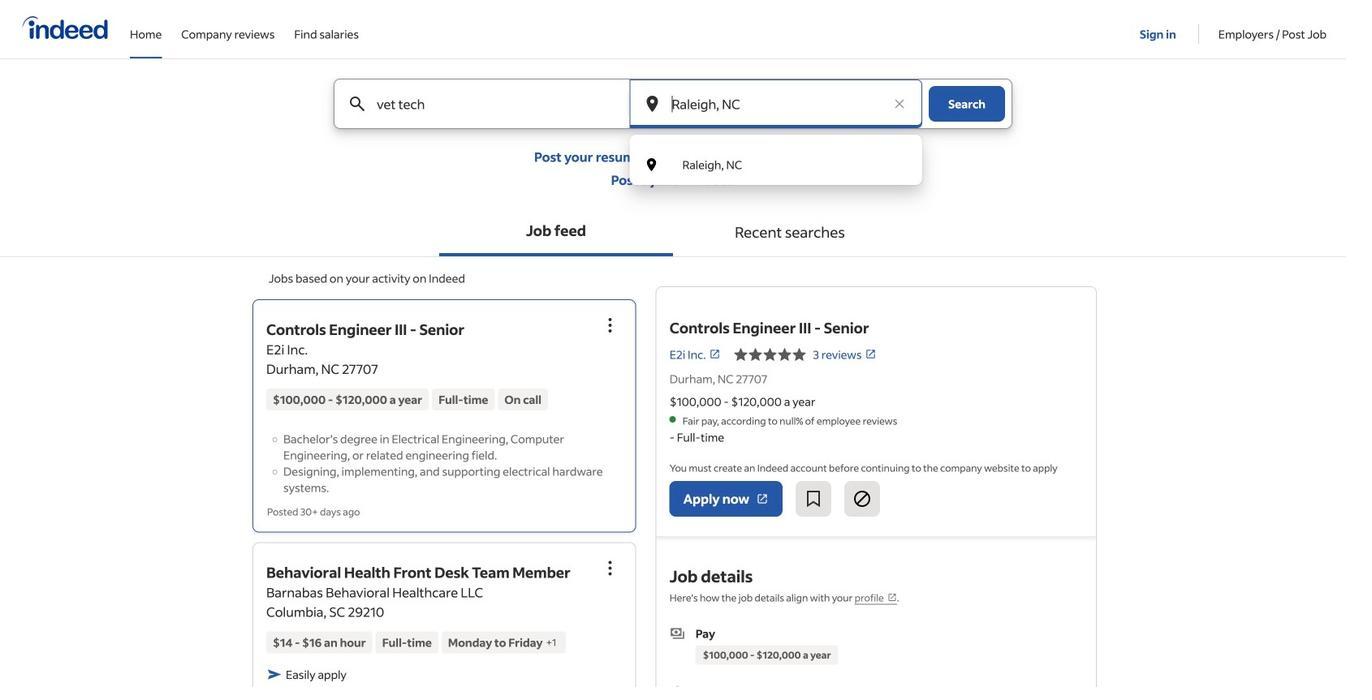 Task type: locate. For each thing, give the bounding box(es) containing it.
None search field
[[321, 79, 1026, 185]]

tab list
[[0, 208, 1347, 257]]

job preferences (opens in a new window) image
[[887, 593, 897, 603]]

save this job image
[[804, 490, 824, 509]]

main content
[[0, 79, 1347, 688]]

job actions for behavioral health front desk team member is collapsed image
[[601, 559, 620, 579]]

not interested image
[[853, 490, 872, 509]]

search: Job title, keywords, or company text field
[[374, 80, 601, 128]]



Task type: describe. For each thing, give the bounding box(es) containing it.
Edit location text field
[[669, 80, 884, 128]]

5 out of 5 stars image
[[734, 345, 807, 365]]

5 out of 5 stars. link to 3 reviews company ratings (opens in a new tab) image
[[865, 349, 877, 360]]

clear location input image
[[892, 96, 908, 112]]

apply now (opens in a new tab) image
[[756, 493, 769, 506]]

e2i inc. (opens in a new tab) image
[[709, 349, 721, 360]]

job actions for controls engineer iii - senior is collapsed image
[[601, 316, 620, 335]]



Task type: vqa. For each thing, say whether or not it's contained in the screenshot.
Messages Unread count 0 icon
no



